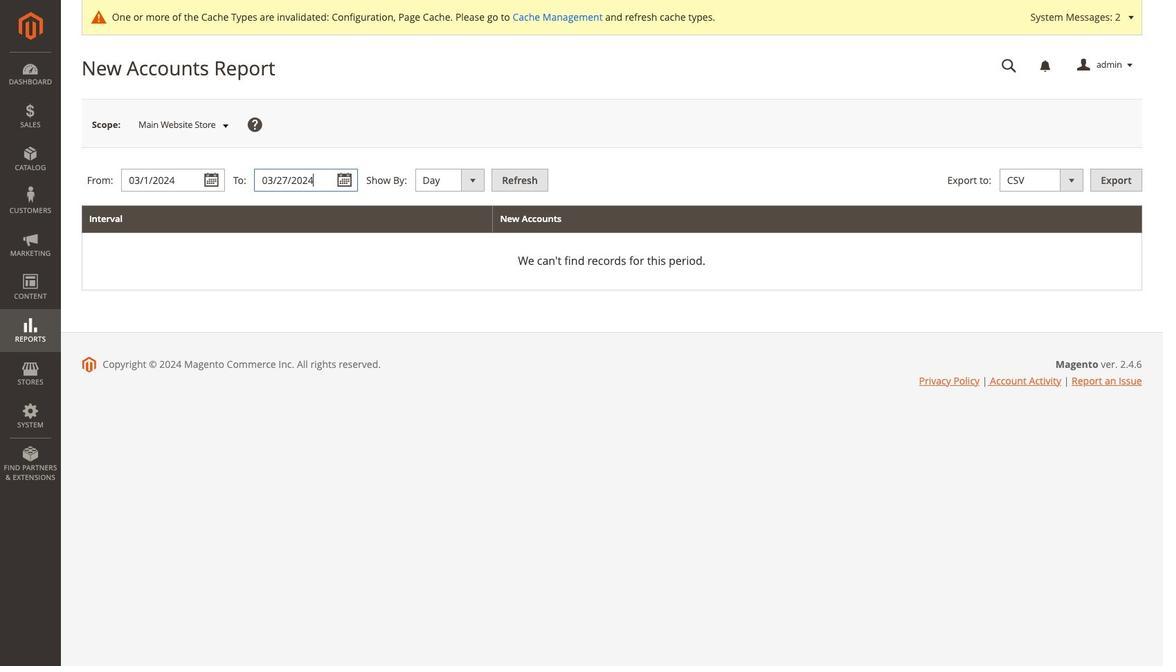 Task type: locate. For each thing, give the bounding box(es) containing it.
menu bar
[[0, 52, 61, 490]]

None text field
[[992, 53, 1027, 78], [121, 169, 225, 192], [254, 169, 358, 192], [992, 53, 1027, 78], [121, 169, 225, 192], [254, 169, 358, 192]]

magento admin panel image
[[18, 12, 43, 40]]



